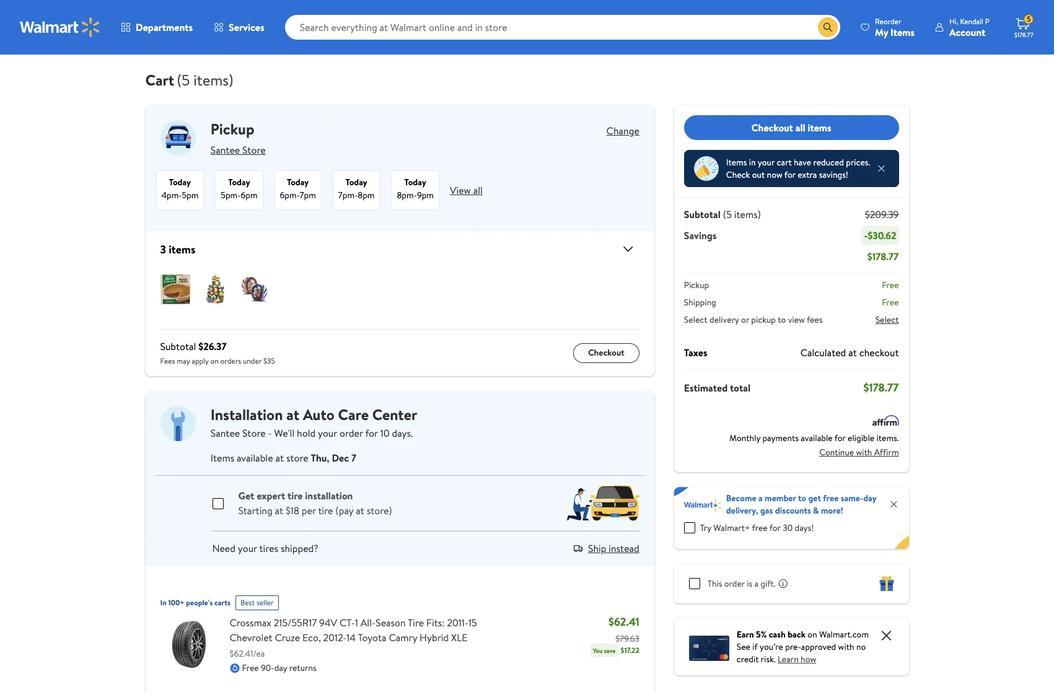 Task type: describe. For each thing, give the bounding box(es) containing it.
100+
[[168, 598, 184, 608]]

best seller
[[241, 598, 274, 608]]

fulfillment logo image
[[160, 406, 196, 442]]

checkout all items button
[[685, 115, 900, 140]]

you
[[593, 647, 603, 655]]

walmart plus image
[[685, 500, 722, 512]]

8pm-
[[397, 189, 417, 202]]

crossmax
[[230, 616, 272, 630]]

subtotal for subtotal (5 items)
[[685, 208, 721, 221]]

view
[[789, 314, 805, 326]]

today 8pm-9pm
[[397, 176, 434, 202]]

gifting image
[[880, 577, 895, 592]]

learn more about gifting image
[[779, 579, 789, 589]]

total
[[731, 381, 751, 395]]

payments
[[763, 432, 799, 445]]

0 horizontal spatial to
[[778, 314, 787, 326]]

ct-
[[340, 616, 355, 630]]

1 vertical spatial items
[[169, 242, 196, 257]]

become
[[727, 492, 757, 505]]

Try Walmart+ free for 30 days! checkbox
[[685, 523, 696, 534]]

try
[[701, 522, 712, 535]]

under
[[243, 356, 262, 367]]

94v
[[319, 616, 338, 630]]

close nudge image
[[877, 164, 887, 174]]

(pay
[[336, 504, 354, 518]]

day inside become a member to get free same-day delivery, gas discounts & more!
[[864, 492, 877, 505]]

melissa & doug wooden building blocks set - 100 blocks in 4 colors and 9 shapes - fsc-certified materials with addon services image
[[200, 275, 230, 304]]

ship
[[589, 542, 607, 556]]

at left $18
[[275, 504, 283, 518]]

free for shipping
[[883, 296, 900, 309]]

reorder
[[876, 16, 902, 26]]

out
[[753, 169, 765, 181]]

dismiss capital one banner image
[[880, 629, 895, 644]]

we'll
[[274, 427, 295, 440]]

calculated
[[801, 346, 847, 360]]

all for checkout
[[796, 121, 806, 134]]

subtotal for subtotal $26.37 fees may apply on orders under $35
[[160, 340, 196, 353]]

cart
[[145, 69, 174, 91]]

items.
[[877, 432, 900, 445]]

select button
[[876, 314, 900, 326]]

account
[[950, 25, 986, 39]]

$62.41 $79.63 you save $17.22
[[593, 615, 640, 656]]

on inside subtotal $26.37 fees may apply on orders under $35
[[211, 356, 219, 367]]

7pm
[[300, 189, 316, 202]]

eco,
[[303, 631, 321, 645]]

items inside reorder my items
[[891, 25, 915, 39]]

see if you're pre-approved with no credit risk.
[[737, 641, 867, 666]]

215/55r17
[[274, 616, 317, 630]]

santee inside the 'installation at auto care center santee store - we'll hold your order for 10 days.'
[[211, 427, 240, 440]]

cart (5 items)
[[145, 69, 234, 91]]

chevrolet
[[230, 631, 273, 645]]

at right (pay
[[356, 504, 365, 518]]

installation at auto care center santee store - we'll hold your order for 10 days.
[[211, 404, 418, 440]]

&
[[814, 505, 820, 517]]

instead
[[609, 542, 640, 556]]

thu,
[[311, 451, 330, 465]]

2011-
[[447, 616, 469, 630]]

days.
[[392, 427, 413, 440]]

now
[[768, 169, 783, 181]]

my
[[876, 25, 889, 39]]

no
[[857, 641, 867, 654]]

free for pickup
[[883, 279, 900, 291]]

0 vertical spatial tire
[[288, 489, 303, 503]]

more!
[[822, 505, 844, 517]]

sam's choice butter christmas cookies, 12 oz with addon services image
[[240, 275, 269, 304]]

1 vertical spatial a
[[755, 578, 759, 590]]

santee inside button
[[211, 143, 240, 157]]

$62.41/ea
[[230, 648, 265, 660]]

search icon image
[[824, 22, 834, 32]]

$18
[[286, 504, 300, 518]]

items for items in your cart have reduced prices. check out now for extra savings!
[[727, 156, 748, 169]]

try walmart+ free for 30 days!
[[701, 522, 814, 535]]

3 items
[[160, 242, 196, 257]]

for inside monthly payments available for eligible items. continue with affirm
[[835, 432, 846, 445]]

dec
[[332, 451, 349, 465]]

select delivery or pickup to view fees
[[685, 314, 823, 326]]

become a member to get free same-day delivery, gas discounts & more!
[[727, 492, 877, 517]]

free 90-day returns
[[242, 662, 317, 675]]

services
[[229, 20, 265, 34]]

at left store
[[276, 451, 284, 465]]

1 horizontal spatial order
[[725, 578, 745, 590]]

5 $178.77
[[1015, 14, 1034, 39]]

prices.
[[847, 156, 871, 169]]

tires
[[260, 542, 278, 556]]

items) for cart (5 items)
[[194, 69, 234, 91]]

1 horizontal spatial tire
[[318, 504, 333, 518]]

items available at store thu, dec 7
[[211, 451, 357, 465]]

this
[[708, 578, 723, 590]]

estimated total
[[685, 381, 751, 395]]

checkout for checkout all items
[[752, 121, 794, 134]]

Search search field
[[285, 15, 841, 40]]

installation
[[305, 489, 353, 503]]

learn how link
[[778, 654, 817, 666]]

you're
[[760, 641, 784, 654]]

your inside the 'installation at auto care center santee store - we'll hold your order for 10 days.'
[[318, 427, 337, 440]]

ship instead
[[589, 542, 640, 556]]

discounts
[[776, 505, 812, 517]]

2 vertical spatial $178.77
[[864, 380, 900, 396]]

free inside become a member to get free same-day delivery, gas discounts & more!
[[824, 492, 839, 505]]

credit
[[737, 654, 759, 666]]

select for select delivery or pickup to view fees
[[685, 314, 708, 326]]

shipped?
[[281, 542, 319, 556]]

2012-
[[323, 631, 347, 645]]

$35
[[264, 356, 275, 367]]

5pm-
[[221, 189, 241, 202]]

get expert tire installation, starting at $18 per tire (pay at store), page will refresh upon selection element
[[212, 489, 392, 518]]

per
[[302, 504, 316, 518]]

need
[[212, 542, 236, 556]]

capital one credit card image
[[690, 633, 730, 661]]

for inside the 'installation at auto care center santee store - we'll hold your order for 10 days.'
[[366, 427, 378, 440]]

all for view
[[474, 183, 483, 197]]

$30.62
[[868, 229, 897, 242]]

at inside the 'installation at auto care center santee store - we'll hold your order for 10 days.'
[[287, 404, 300, 425]]

1
[[355, 616, 358, 630]]

cart
[[777, 156, 792, 169]]

all-
[[361, 616, 376, 630]]

today for 7pm
[[287, 176, 309, 189]]

in 100+ people's carts
[[160, 598, 231, 608]]

ship instead button
[[589, 542, 640, 556]]

hi, kendall p account
[[950, 16, 990, 39]]

items in your cart have reduced prices. check out now for extra savings!
[[727, 156, 871, 181]]

3
[[160, 242, 166, 257]]

subtotal $26.37 fees may apply on orders under $35
[[160, 340, 275, 367]]

in
[[160, 598, 167, 608]]

0 vertical spatial $178.77
[[1015, 30, 1034, 39]]

items for items available at store thu, dec 7
[[211, 451, 235, 465]]



Task type: locate. For each thing, give the bounding box(es) containing it.
banner containing become a member to get free same-day delivery, gas discounts & more!
[[675, 487, 909, 549]]

store)
[[367, 504, 392, 518]]

0 horizontal spatial subtotal
[[160, 340, 196, 353]]

select up checkout
[[876, 314, 900, 326]]

savings!
[[820, 169, 849, 181]]

for left '30'
[[770, 522, 781, 535]]

approved
[[802, 641, 837, 654]]

center
[[372, 404, 418, 425]]

departments
[[136, 20, 193, 34]]

need your tires shipped?
[[212, 542, 319, 556]]

a right become
[[759, 492, 763, 505]]

estimated
[[685, 381, 728, 395]]

for inside items in your cart have reduced prices. check out now for extra savings!
[[785, 169, 796, 181]]

1 horizontal spatial select
[[876, 314, 900, 326]]

today up 6pm-
[[287, 176, 309, 189]]

1 vertical spatial store
[[243, 427, 266, 440]]

pre-
[[786, 641, 802, 654]]

eligible
[[848, 432, 875, 445]]

day left returns
[[275, 662, 287, 675]]

today for 8pm
[[346, 176, 368, 189]]

(5
[[177, 69, 190, 91], [724, 208, 732, 221]]

hybrid
[[420, 631, 449, 645]]

0 vertical spatial with
[[857, 446, 873, 459]]

0 horizontal spatial (5
[[177, 69, 190, 91]]

1 horizontal spatial to
[[799, 492, 807, 505]]

in 100+ people's carts alert
[[160, 591, 231, 611]]

1 vertical spatial your
[[318, 427, 337, 440]]

$178.77 down 5
[[1015, 30, 1034, 39]]

0 horizontal spatial select
[[685, 314, 708, 326]]

4 today from the left
[[346, 176, 368, 189]]

services button
[[203, 12, 275, 42]]

free right get
[[824, 492, 839, 505]]

free
[[824, 492, 839, 505], [753, 522, 768, 535]]

clear search field text image
[[804, 22, 814, 32]]

(5 for cart
[[177, 69, 190, 91]]

0 horizontal spatial items
[[211, 451, 235, 465]]

5%
[[757, 629, 767, 641]]

camry
[[389, 631, 418, 645]]

5 today from the left
[[405, 176, 427, 189]]

select down shipping
[[685, 314, 708, 326]]

2 horizontal spatial your
[[758, 156, 775, 169]]

1 vertical spatial subtotal
[[160, 340, 196, 353]]

0 vertical spatial items
[[891, 25, 915, 39]]

90-
[[261, 662, 275, 675]]

0 horizontal spatial available
[[237, 451, 273, 465]]

1 horizontal spatial items)
[[735, 208, 761, 221]]

crossmax 215/55r17 94v ct-1 all-season tire fits: 2011-15 chevrolet cruze eco, 2012-14 toyota camry hybrid xle link
[[230, 616, 489, 646]]

1 horizontal spatial your
[[318, 427, 337, 440]]

1 horizontal spatial (5
[[724, 208, 732, 221]]

available up get
[[237, 451, 273, 465]]

today inside today 6pm-7pm
[[287, 176, 309, 189]]

pickup up shipping
[[685, 279, 710, 291]]

0 vertical spatial free
[[824, 492, 839, 505]]

1 horizontal spatial checkout
[[752, 121, 794, 134]]

today inside today 7pm-8pm
[[346, 176, 368, 189]]

order inside the 'installation at auto care center santee store - we'll hold your order for 10 days.'
[[340, 427, 363, 440]]

save
[[604, 647, 616, 655]]

subtotal
[[685, 208, 721, 221], [160, 340, 196, 353]]

season
[[376, 616, 406, 630]]

checkout for checkout
[[589, 347, 625, 359]]

none checkbox inside get expert tire installation, starting at $18 per tire (pay at store), page will refresh upon selection element
[[212, 491, 224, 502]]

store inside button
[[243, 143, 266, 157]]

reduced price image
[[694, 156, 719, 181]]

1 vertical spatial pickup
[[685, 279, 710, 291]]

1 select from the left
[[685, 314, 708, 326]]

0 vertical spatial items
[[808, 121, 832, 134]]

tire down installation
[[318, 504, 333, 518]]

3 today from the left
[[287, 176, 309, 189]]

store down the installation
[[243, 427, 266, 440]]

0 vertical spatial your
[[758, 156, 775, 169]]

0 horizontal spatial checkout
[[589, 347, 625, 359]]

5pm
[[182, 189, 199, 202]]

1 vertical spatial tire
[[318, 504, 333, 518]]

reduced
[[814, 156, 845, 169]]

0 vertical spatial a
[[759, 492, 763, 505]]

all up have
[[796, 121, 806, 134]]

$178.77 up affirm image
[[864, 380, 900, 396]]

items) down "check"
[[735, 208, 761, 221]]

may
[[177, 356, 190, 367]]

to inside become a member to get free same-day delivery, gas discounts & more!
[[799, 492, 807, 505]]

2 select from the left
[[876, 314, 900, 326]]

today inside today 8pm-9pm
[[405, 176, 427, 189]]

1 vertical spatial checkout
[[589, 347, 625, 359]]

select for the select button
[[876, 314, 900, 326]]

0 vertical spatial (5
[[177, 69, 190, 91]]

order down 'care'
[[340, 427, 363, 440]]

pickup up santee store
[[211, 118, 255, 140]]

with left no
[[839, 641, 855, 654]]

2 horizontal spatial items
[[891, 25, 915, 39]]

subtotal up 'savings' on the right top of the page
[[685, 208, 721, 221]]

change
[[607, 124, 640, 138]]

close walmart plus section image
[[890, 500, 900, 510]]

0 horizontal spatial on
[[211, 356, 219, 367]]

on
[[211, 356, 219, 367], [808, 629, 818, 641]]

earn
[[737, 629, 755, 641]]

2 santee from the top
[[211, 427, 240, 440]]

0 horizontal spatial -
[[268, 427, 272, 440]]

if
[[753, 641, 758, 654]]

or
[[742, 314, 750, 326]]

1 vertical spatial on
[[808, 629, 818, 641]]

0 vertical spatial santee
[[211, 143, 240, 157]]

items
[[808, 121, 832, 134], [169, 242, 196, 257]]

marie callender's pumpkin pie, 36 oz (frozen) with addon services image
[[160, 275, 190, 304]]

subtotal inside subtotal $26.37 fees may apply on orders under $35
[[160, 340, 196, 353]]

- left we'll
[[268, 427, 272, 440]]

1 store from the top
[[243, 143, 266, 157]]

today up '5pm-'
[[228, 176, 250, 189]]

walmart image
[[20, 17, 100, 37]]

0 vertical spatial to
[[778, 314, 787, 326]]

0 horizontal spatial your
[[238, 542, 257, 556]]

gift.
[[761, 578, 776, 590]]

0 vertical spatial checkout
[[752, 121, 794, 134]]

for up continue in the bottom of the page
[[835, 432, 846, 445]]

items down the installation
[[211, 451, 235, 465]]

1 horizontal spatial items
[[727, 156, 748, 169]]

(5 down "check"
[[724, 208, 732, 221]]

at up we'll
[[287, 404, 300, 425]]

with down eligible
[[857, 446, 873, 459]]

earn 5% cash back on walmart.com
[[737, 629, 869, 641]]

(5 right cart in the top left of the page
[[177, 69, 190, 91]]

- inside the 'installation at auto care center santee store - we'll hold your order for 10 days.'
[[268, 427, 272, 440]]

0 vertical spatial store
[[243, 143, 266, 157]]

1 vertical spatial to
[[799, 492, 807, 505]]

your down auto
[[318, 427, 337, 440]]

a right is
[[755, 578, 759, 590]]

continue with affirm link
[[820, 443, 900, 463]]

back
[[788, 629, 806, 641]]

p
[[986, 16, 990, 26]]

apply
[[192, 356, 209, 367]]

with inside see if you're pre-approved with no credit risk.
[[839, 641, 855, 654]]

1 vertical spatial with
[[839, 641, 855, 654]]

crossmax 215/55r17 94v ct-1 all-season tire fits: 2011-15 chevrolet cruze eco, 2012-14 toyota camry hybrid xle, with add-on services, $62.41/ea, 1 in cart image
[[160, 616, 220, 675]]

on right apply
[[211, 356, 219, 367]]

0 vertical spatial free
[[883, 279, 900, 291]]

0 vertical spatial items)
[[194, 69, 234, 91]]

1 horizontal spatial free
[[824, 492, 839, 505]]

santee up today 5pm-6pm
[[211, 143, 240, 157]]

free
[[883, 279, 900, 291], [883, 296, 900, 309], [242, 662, 259, 675]]

0 vertical spatial order
[[340, 427, 363, 440]]

1 horizontal spatial pickup
[[685, 279, 710, 291]]

1 vertical spatial $178.77
[[868, 250, 900, 264]]

items) for subtotal (5 items)
[[735, 208, 761, 221]]

1 vertical spatial items)
[[735, 208, 761, 221]]

- down $209.39
[[865, 229, 868, 242]]

$62.41
[[609, 615, 640, 630]]

free down gas
[[753, 522, 768, 535]]

$178.77 down $30.62
[[868, 250, 900, 264]]

0 horizontal spatial with
[[839, 641, 855, 654]]

0 vertical spatial -
[[865, 229, 868, 242]]

day left close walmart plus section image
[[864, 492, 877, 505]]

2 today from the left
[[228, 176, 250, 189]]

1 horizontal spatial all
[[796, 121, 806, 134]]

view all
[[450, 183, 483, 197]]

santee down the installation
[[211, 427, 240, 440]]

today for 6pm
[[228, 176, 250, 189]]

on right back
[[808, 629, 818, 641]]

tire up $18
[[288, 489, 303, 503]]

subtotal up "may"
[[160, 340, 196, 353]]

santee store button
[[211, 140, 266, 160]]

hold
[[297, 427, 316, 440]]

2 vertical spatial free
[[242, 662, 259, 675]]

1 vertical spatial santee
[[211, 427, 240, 440]]

tire
[[408, 616, 424, 630]]

1 vertical spatial order
[[725, 578, 745, 590]]

orders
[[221, 356, 241, 367]]

0 vertical spatial day
[[864, 492, 877, 505]]

2 vertical spatial your
[[238, 542, 257, 556]]

Walmart Site-Wide search field
[[285, 15, 841, 40]]

xle
[[452, 631, 468, 645]]

store up today 5pm-6pm
[[243, 143, 266, 157]]

0 horizontal spatial pickup
[[211, 118, 255, 140]]

$178.77
[[1015, 30, 1034, 39], [868, 250, 900, 264], [864, 380, 900, 396]]

7pm-
[[338, 189, 358, 202]]

1 horizontal spatial -
[[865, 229, 868, 242]]

0 horizontal spatial free
[[753, 522, 768, 535]]

your inside items in your cart have reduced prices. check out now for extra savings!
[[758, 156, 775, 169]]

checkout inside button
[[589, 347, 625, 359]]

today up 4pm-
[[169, 176, 191, 189]]

in
[[750, 156, 756, 169]]

check
[[727, 169, 751, 181]]

0 vertical spatial subtotal
[[685, 208, 721, 221]]

today
[[169, 176, 191, 189], [228, 176, 250, 189], [287, 176, 309, 189], [346, 176, 368, 189], [405, 176, 427, 189]]

affirm image
[[873, 416, 900, 426]]

5
[[1028, 14, 1032, 24]]

fees
[[160, 356, 175, 367]]

0 vertical spatial pickup
[[211, 118, 255, 140]]

1 horizontal spatial items
[[808, 121, 832, 134]]

0 horizontal spatial items
[[169, 242, 196, 257]]

1 santee from the top
[[211, 143, 240, 157]]

1 vertical spatial available
[[237, 451, 273, 465]]

today up 8pm-
[[405, 176, 427, 189]]

to left get
[[799, 492, 807, 505]]

kendall
[[961, 16, 984, 26]]

today inside "today 4pm-5pm"
[[169, 176, 191, 189]]

-$30.62
[[865, 229, 897, 242]]

items left 'in'
[[727, 156, 748, 169]]

checkout
[[860, 346, 900, 360]]

0 horizontal spatial tire
[[288, 489, 303, 503]]

items right 3
[[169, 242, 196, 257]]

1 vertical spatial (5
[[724, 208, 732, 221]]

to left 'view'
[[778, 314, 787, 326]]

for inside banner
[[770, 522, 781, 535]]

your right 'in'
[[758, 156, 775, 169]]

this order is a gift.
[[708, 578, 776, 590]]

0 vertical spatial all
[[796, 121, 806, 134]]

1 horizontal spatial day
[[864, 492, 877, 505]]

a inside become a member to get free same-day delivery, gas discounts & more!
[[759, 492, 763, 505]]

all right view
[[474, 183, 483, 197]]

items up reduced
[[808, 121, 832, 134]]

None checkbox
[[212, 491, 224, 502]]

$17.22
[[621, 646, 640, 656]]

santee store
[[211, 143, 266, 157]]

1 today from the left
[[169, 176, 191, 189]]

banner
[[675, 487, 909, 549]]

care
[[338, 404, 369, 425]]

checkout inside button
[[752, 121, 794, 134]]

2 store from the top
[[243, 427, 266, 440]]

view all items image
[[616, 242, 636, 257]]

crossmax 215/55r17 94v ct-1 all-season tire fits: 2011-15 chevrolet cruze eco, 2012-14 toyota camry hybrid xle $62.41/ea
[[230, 616, 477, 660]]

checkout all items
[[752, 121, 832, 134]]

store inside the 'installation at auto care center santee store - we'll hold your order for 10 days.'
[[243, 427, 266, 440]]

best seller alert
[[236, 591, 279, 611]]

0 horizontal spatial day
[[275, 662, 287, 675]]

0 vertical spatial on
[[211, 356, 219, 367]]

at left checkout
[[849, 346, 858, 360]]

1 vertical spatial all
[[474, 183, 483, 197]]

0 horizontal spatial items)
[[194, 69, 234, 91]]

today inside today 5pm-6pm
[[228, 176, 250, 189]]

pickup
[[752, 314, 776, 326]]

subtotal (5 items)
[[685, 208, 761, 221]]

today for 5pm
[[169, 176, 191, 189]]

0 vertical spatial available
[[801, 432, 833, 445]]

get
[[809, 492, 822, 505]]

change button
[[607, 124, 640, 138]]

(5 for subtotal
[[724, 208, 732, 221]]

order left is
[[725, 578, 745, 590]]

1 horizontal spatial on
[[808, 629, 818, 641]]

cash
[[769, 629, 786, 641]]

reorder my items
[[876, 16, 915, 39]]

same-
[[841, 492, 864, 505]]

all inside button
[[796, 121, 806, 134]]

available inside monthly payments available for eligible items. continue with affirm
[[801, 432, 833, 445]]

items inside items in your cart have reduced prices. check out now for extra savings!
[[727, 156, 748, 169]]

your left tires
[[238, 542, 257, 556]]

This order is a gift. checkbox
[[690, 579, 701, 590]]

view
[[450, 183, 471, 197]]

with inside monthly payments available for eligible items. continue with affirm
[[857, 446, 873, 459]]

affirm
[[875, 446, 900, 459]]

savings
[[685, 229, 717, 242]]

items right my
[[891, 25, 915, 39]]

1 horizontal spatial subtotal
[[685, 208, 721, 221]]

1 vertical spatial -
[[268, 427, 272, 440]]

delivery
[[710, 314, 740, 326]]

1 horizontal spatial available
[[801, 432, 833, 445]]

select
[[685, 314, 708, 326], [876, 314, 900, 326]]

available up continue in the bottom of the page
[[801, 432, 833, 445]]

1 vertical spatial day
[[275, 662, 287, 675]]

today for 9pm
[[405, 176, 427, 189]]

0 horizontal spatial order
[[340, 427, 363, 440]]

carts
[[215, 598, 231, 608]]

1 vertical spatial free
[[883, 296, 900, 309]]

today up 7pm-
[[346, 176, 368, 189]]

items inside button
[[808, 121, 832, 134]]

0 horizontal spatial all
[[474, 183, 483, 197]]

items) right cart in the top left of the page
[[194, 69, 234, 91]]

view all button
[[450, 183, 483, 197]]

1 horizontal spatial with
[[857, 446, 873, 459]]

delivery,
[[727, 505, 759, 517]]

for left "10"
[[366, 427, 378, 440]]

for right the now
[[785, 169, 796, 181]]

1 vertical spatial free
[[753, 522, 768, 535]]

tire
[[288, 489, 303, 503], [318, 504, 333, 518]]

8pm
[[358, 189, 375, 202]]

2 vertical spatial items
[[211, 451, 235, 465]]

1 vertical spatial items
[[727, 156, 748, 169]]



Task type: vqa. For each thing, say whether or not it's contained in the screenshot.


